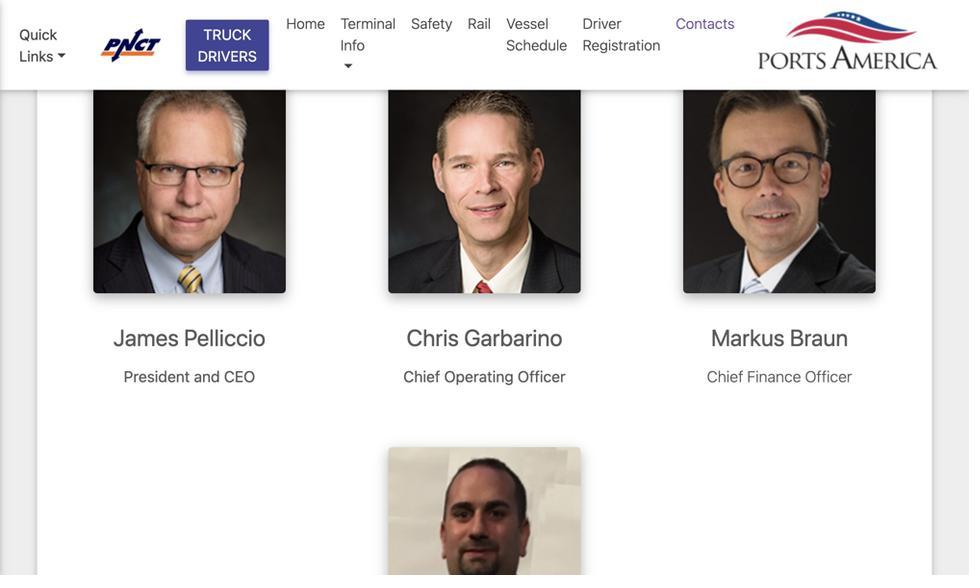 Task type: vqa. For each thing, say whether or not it's contained in the screenshot.
the Schedule
yes



Task type: locate. For each thing, give the bounding box(es) containing it.
chief for chris garbarino
[[404, 368, 440, 386]]

president and ceo
[[124, 368, 255, 386]]

and
[[194, 368, 220, 386]]

chris garbarino
[[407, 325, 563, 352]]

president
[[124, 368, 190, 386]]

chief down chris on the bottom left
[[404, 368, 440, 386]]

finance
[[748, 368, 802, 386]]

officer
[[518, 368, 566, 386], [806, 368, 853, 386]]

driver registration link
[[575, 5, 669, 64]]

james
[[113, 325, 179, 352]]

ceo
[[224, 368, 255, 386]]

braun
[[790, 325, 849, 352]]

chris garbarino image
[[389, 72, 581, 294]]

james pelliccio
[[113, 325, 266, 352]]

officer down "braun"
[[806, 368, 853, 386]]

rail
[[468, 15, 491, 32]]

rail link
[[460, 5, 499, 42]]

home link
[[279, 5, 333, 42]]

1 horizontal spatial chief
[[708, 368, 744, 386]]

1 officer from the left
[[518, 368, 566, 386]]

james pelliccio image
[[93, 72, 286, 294]]

chief
[[404, 368, 440, 386], [708, 368, 744, 386]]

quick links
[[19, 26, 57, 64]]

contacts
[[676, 15, 735, 32]]

links
[[19, 47, 53, 64]]

chief operating officer
[[404, 368, 566, 386]]

quick links link
[[19, 23, 83, 67]]

1 horizontal spatial officer
[[806, 368, 853, 386]]

2 officer from the left
[[806, 368, 853, 386]]

officer down garbarino
[[518, 368, 566, 386]]

0 horizontal spatial officer
[[518, 368, 566, 386]]

2 chief from the left
[[708, 368, 744, 386]]

pelliccio
[[184, 325, 266, 352]]

0 horizontal spatial chief
[[404, 368, 440, 386]]

chief down markus at the right bottom
[[708, 368, 744, 386]]

safety
[[411, 15, 453, 32]]

officer for braun
[[806, 368, 853, 386]]

1 chief from the left
[[404, 368, 440, 386]]



Task type: describe. For each thing, give the bounding box(es) containing it.
chief for markus braun
[[708, 368, 744, 386]]

adam sulich image
[[389, 448, 581, 576]]

garbarino
[[464, 325, 563, 352]]

home
[[286, 15, 325, 32]]

marcus braun image
[[684, 72, 877, 294]]

chief finance officer
[[708, 368, 853, 386]]

schedule
[[507, 37, 568, 53]]

contacts link
[[669, 5, 743, 42]]

officer for garbarino
[[518, 368, 566, 386]]

safety link
[[404, 5, 460, 42]]

markus
[[712, 325, 785, 352]]

quick
[[19, 26, 57, 43]]

driver
[[583, 15, 622, 32]]

vessel schedule link
[[499, 5, 575, 64]]

operating
[[444, 368, 514, 386]]

driver registration
[[583, 15, 661, 53]]

vessel
[[507, 15, 549, 32]]

vessel schedule
[[507, 15, 568, 53]]

management
[[380, 5, 590, 41]]

registration
[[583, 37, 661, 53]]

markus braun
[[712, 325, 849, 352]]

chris
[[407, 325, 459, 352]]



